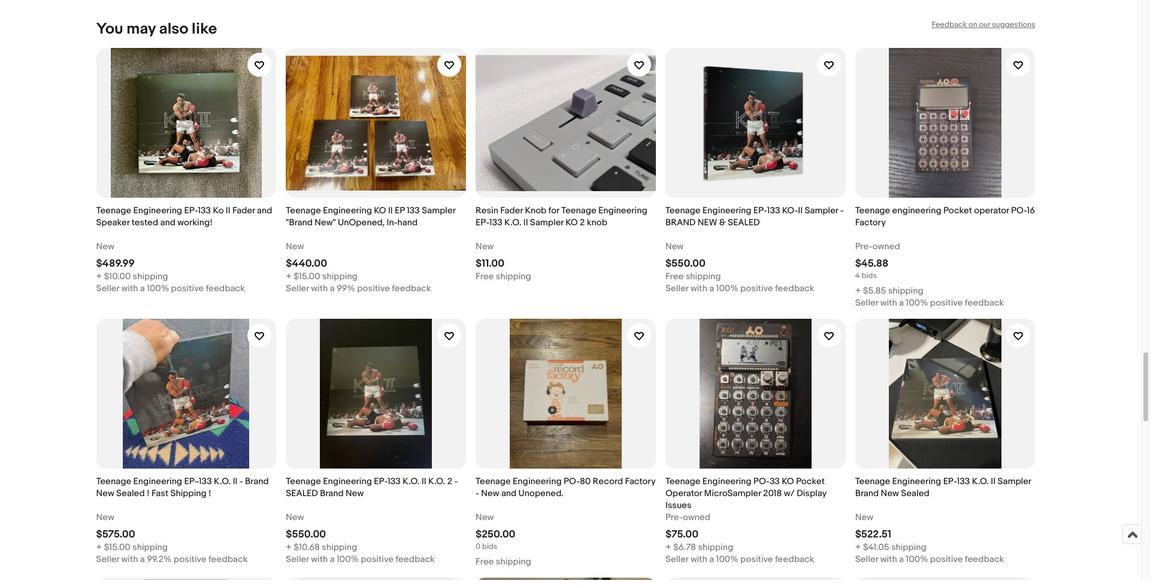Task type: vqa. For each thing, say whether or not it's contained in the screenshot.
owned inside the "Pre-owned $45.88 4 bids + $5.85 shipping Seller with a 100% positive feedback"
yes



Task type: locate. For each thing, give the bounding box(es) containing it.
shipping right "$10.00" on the left
[[133, 271, 168, 283]]

0 horizontal spatial fader
[[232, 205, 255, 217]]

Pre-owned text field
[[666, 512, 711, 524]]

New text field
[[96, 241, 114, 253], [476, 241, 494, 253], [286, 512, 304, 524], [856, 512, 874, 524]]

owned up "$45.88" text field
[[873, 241, 901, 253]]

teenage inside teenage engineering ep-133 k.o. ii sampler brand new sealed
[[856, 476, 891, 487]]

sealed up new $522.51 + $41.05 shipping seller with a 100% positive feedback
[[901, 488, 930, 499]]

brand up $550.00 text box
[[320, 488, 344, 499]]

teenage up $575.00
[[96, 476, 131, 487]]

pocket up display
[[796, 476, 825, 487]]

1 horizontal spatial seller with a 100% positive feedback text field
[[666, 554, 815, 566]]

1 horizontal spatial sealed
[[901, 488, 930, 499]]

0 horizontal spatial pre-
[[666, 512, 683, 523]]

$522.51
[[856, 529, 892, 541]]

133 inside the 'teenage engineering ep-133 ko-ii sampler - brand new & sealed'
[[767, 205, 781, 217]]

with down $5.85 in the right of the page
[[881, 297, 898, 309]]

teenage for new $550.00 free shipping seller with a 100% positive feedback
[[666, 205, 701, 217]]

$550.00 inside 'new $550.00 + $10.68 shipping seller with a 100% positive feedback'
[[286, 529, 326, 541]]

New text field
[[286, 241, 304, 253], [666, 241, 684, 253], [96, 512, 114, 524], [476, 512, 494, 524]]

$575.00 text field
[[96, 529, 135, 541]]

+ inside 'new $550.00 + $10.68 shipping seller with a 100% positive feedback'
[[286, 542, 292, 553]]

0 horizontal spatial !
[[147, 488, 150, 499]]

1 sealed from the left
[[116, 488, 145, 499]]

po- inside teenage engineering po-33 ko pocket operator microsampler 2018 w/ display issues pre-owned $75.00 + $6.78 shipping seller with a 100% positive feedback
[[754, 476, 770, 487]]

shipping inside "new $440.00 + $15.00 shipping seller with a 99% positive feedback"
[[322, 271, 358, 283]]

teenage for new $550.00 + $10.68 shipping seller with a 100% positive feedback
[[286, 476, 321, 487]]

Seller with a 100% positive feedback text field
[[856, 297, 1005, 309], [286, 554, 435, 566], [666, 554, 815, 566]]

owned inside the pre-owned $45.88 4 bids + $5.85 shipping seller with a 100% positive feedback
[[873, 241, 901, 253]]

+ $15.00 shipping text field
[[286, 271, 358, 283], [96, 542, 168, 554]]

seller with a 100% positive feedback text field down $5.85 in the right of the page
[[856, 297, 1005, 309]]

1 vertical spatial $15.00
[[104, 542, 130, 553]]

new text field up the $489.99
[[96, 241, 114, 253]]

teenage inside teenage engineering ep-133 ko ii fader and speaker tested and working!
[[96, 205, 131, 217]]

a
[[140, 283, 145, 294], [330, 283, 335, 294], [710, 283, 714, 294], [900, 297, 904, 309], [140, 554, 145, 565], [330, 554, 335, 565], [710, 554, 714, 565], [900, 554, 904, 565]]

with left 99%
[[311, 283, 328, 294]]

suggestions
[[992, 20, 1036, 30]]

ii
[[226, 205, 230, 217], [388, 205, 393, 217], [798, 205, 803, 217], [524, 217, 528, 229], [233, 476, 238, 487], [422, 476, 426, 487], [991, 476, 996, 487]]

&
[[720, 217, 726, 229]]

1 vertical spatial $550.00
[[286, 529, 326, 541]]

teenage
[[96, 205, 131, 217], [286, 205, 321, 217], [562, 205, 597, 217], [666, 205, 701, 217], [856, 205, 891, 217], [96, 476, 131, 487], [286, 476, 321, 487], [476, 476, 511, 487], [666, 476, 701, 487], [856, 476, 891, 487]]

engineering for new $575.00 + $15.00 shipping seller with a 99.2% positive feedback
[[133, 476, 182, 487]]

16
[[1027, 205, 1036, 217]]

factory inside teenage engineering po-80 record factory - new and unopened.
[[625, 476, 656, 487]]

seller down $575.00 text field at the bottom of the page
[[96, 554, 119, 565]]

bids right 4
[[862, 271, 877, 281]]

engineering up tested
[[133, 205, 182, 217]]

1 fader from the left
[[232, 205, 255, 217]]

engineering inside the 'teenage engineering ep-133 ko-ii sampler - brand new & sealed'
[[703, 205, 752, 217]]

with down '$6.78'
[[691, 554, 708, 565]]

engineering up unopened,
[[323, 205, 372, 217]]

new
[[96, 241, 114, 253], [286, 241, 304, 253], [476, 241, 494, 253], [666, 241, 684, 253], [96, 488, 114, 499], [346, 488, 364, 499], [481, 488, 500, 499], [881, 488, 899, 499], [96, 512, 114, 523], [286, 512, 304, 523], [476, 512, 494, 523], [856, 512, 874, 523]]

ep- inside teenage engineering ep-133 ko ii fader and speaker tested and working!
[[184, 205, 198, 217]]

teenage engineering ep-133 ko ii fader and speaker tested and working!
[[96, 205, 272, 229]]

1 horizontal spatial + $15.00 shipping text field
[[286, 271, 358, 283]]

+ inside new $522.51 + $41.05 shipping seller with a 100% positive feedback
[[856, 542, 861, 553]]

ko left knob
[[566, 217, 578, 229]]

bids
[[862, 271, 877, 281], [482, 542, 498, 552]]

1 vertical spatial + $15.00 shipping text field
[[96, 542, 168, 554]]

feedback inside teenage engineering po-33 ko pocket operator microsampler 2018 w/ display issues pre-owned $75.00 + $6.78 shipping seller with a 100% positive feedback
[[775, 554, 815, 565]]

you may also like
[[96, 20, 217, 39]]

shipping down $550.00 text field at the right
[[686, 271, 721, 283]]

new $550.00 + $10.68 shipping seller with a 100% positive feedback
[[286, 512, 435, 565]]

engineering up 'new $550.00 + $10.68 shipping seller with a 100% positive feedback' on the left bottom of the page
[[323, 476, 372, 487]]

$15.00 down $575.00 text field at the bottom of the page
[[104, 542, 130, 553]]

operator
[[666, 488, 703, 499]]

brand up $522.51 text field
[[856, 488, 879, 499]]

0 vertical spatial pocket
[[944, 205, 973, 217]]

$550.00
[[666, 258, 706, 270], [286, 529, 326, 541]]

133
[[198, 205, 211, 217], [407, 205, 420, 217], [767, 205, 781, 217], [490, 217, 503, 229], [388, 476, 401, 487], [957, 476, 970, 487]]

teenage up brand
[[666, 205, 701, 217]]

+ down 4
[[856, 285, 861, 297]]

positive inside "new $440.00 + $15.00 shipping seller with a 99% positive feedback"
[[357, 283, 390, 294]]

seller with a 100% positive feedback text field for $550.00
[[666, 283, 815, 295]]

ko inside teenage engineering ko ii ep 133 sampler "brand new" unopened, in-hand
[[374, 205, 386, 217]]

engineering inside teenage engineering ko ii ep 133 sampler "brand new" unopened, in-hand
[[323, 205, 372, 217]]

po- for teenage engineering po-80 record factory - new and unopened.
[[564, 476, 580, 487]]

0 vertical spatial pre-
[[856, 241, 873, 253]]

- inside the 'teenage engineering ep-133 ko-ii sampler - brand new & sealed'
[[841, 205, 844, 217]]

seller down $440.00
[[286, 283, 309, 294]]

+ left '$6.78'
[[666, 542, 672, 553]]

operator
[[975, 205, 1010, 217]]

engineering for new $550.00 + $10.68 shipping seller with a 100% positive feedback
[[323, 476, 372, 487]]

1 horizontal spatial 2
[[580, 217, 585, 229]]

133 for new $489.99 + $10.00 shipping seller with a 100% positive feedback
[[198, 205, 211, 217]]

teenage up the speaker
[[96, 205, 131, 217]]

0 horizontal spatial factory
[[625, 476, 656, 487]]

engineering inside resin fader knob for teenage engineering ep-133 k.o. ii sampler ko 2 knob
[[599, 205, 648, 217]]

teenage for new $575.00 + $15.00 shipping seller with a 99.2% positive feedback
[[96, 476, 131, 487]]

ko
[[374, 205, 386, 217], [566, 217, 578, 229], [782, 476, 794, 487]]

po-
[[1012, 205, 1027, 217], [564, 476, 580, 487], [754, 476, 770, 487]]

free down $11.00 text box
[[476, 271, 494, 283]]

shipping inside new $11.00 free shipping
[[496, 271, 531, 283]]

ko left ep
[[374, 205, 386, 217]]

fader left the knob
[[501, 205, 523, 217]]

po- right operator
[[1012, 205, 1027, 217]]

engineering
[[133, 205, 182, 217], [323, 205, 372, 217], [599, 205, 648, 217], [703, 205, 752, 217], [133, 476, 182, 487], [323, 476, 372, 487], [513, 476, 562, 487], [703, 476, 752, 487], [893, 476, 942, 487]]

with inside new $575.00 + $15.00 shipping seller with a 99.2% positive feedback
[[121, 554, 138, 565]]

feedback inside new $550.00 free shipping seller with a 100% positive feedback
[[775, 283, 815, 294]]

0 horizontal spatial bids
[[482, 542, 498, 552]]

+ $15.00 shipping text field down $440.00
[[286, 271, 358, 283]]

0 vertical spatial $15.00
[[294, 271, 320, 283]]

shipping
[[133, 271, 168, 283], [322, 271, 358, 283], [496, 271, 531, 283], [686, 271, 721, 283], [889, 285, 924, 297], [132, 542, 168, 553], [322, 542, 357, 553], [698, 542, 734, 553], [892, 542, 927, 553], [496, 556, 531, 568]]

-
[[841, 205, 844, 217], [240, 476, 243, 487], [455, 476, 458, 487], [476, 488, 479, 499]]

new $250.00 0 bids free shipping
[[476, 512, 531, 568]]

teenage up "brand
[[286, 205, 321, 217]]

engineering inside teenage engineering po-33 ko pocket operator microsampler 2018 w/ display issues pre-owned $75.00 + $6.78 shipping seller with a 100% positive feedback
[[703, 476, 752, 487]]

2 horizontal spatial ko
[[782, 476, 794, 487]]

with down $41.05 at the right of the page
[[881, 554, 898, 565]]

shipping
[[171, 488, 207, 499]]

hand
[[398, 217, 418, 229]]

brand
[[666, 217, 696, 229]]

2 horizontal spatial and
[[502, 488, 517, 499]]

0 horizontal spatial po-
[[564, 476, 580, 487]]

new text field up $550.00 text box
[[286, 512, 304, 524]]

! left "fast" in the left of the page
[[147, 488, 150, 499]]

sampler
[[422, 205, 456, 217], [805, 205, 839, 217], [530, 217, 564, 229], [998, 476, 1032, 487]]

+ inside teenage engineering po-33 ko pocket operator microsampler 2018 w/ display issues pre-owned $75.00 + $6.78 shipping seller with a 100% positive feedback
[[666, 542, 672, 553]]

1 horizontal spatial !
[[209, 488, 211, 499]]

k.o.
[[505, 217, 522, 229], [214, 476, 231, 487], [403, 476, 420, 487], [428, 476, 445, 487], [972, 476, 989, 487]]

new $11.00 free shipping
[[476, 241, 531, 283]]

1 vertical spatial owned
[[683, 512, 711, 523]]

ii inside resin fader knob for teenage engineering ep-133 k.o. ii sampler ko 2 knob
[[524, 217, 528, 229]]

4 bids text field
[[856, 271, 877, 281]]

sealed right &
[[728, 217, 760, 229]]

+ down $440.00 text field
[[286, 271, 292, 283]]

1 vertical spatial pre-
[[666, 512, 683, 523]]

also
[[159, 20, 188, 39]]

+ $15.00 shipping text field for $440.00
[[286, 271, 358, 283]]

teenage inside teenage engineering ko ii ep 133 sampler "brand new" unopened, in-hand
[[286, 205, 321, 217]]

engineering up the unopened.
[[513, 476, 562, 487]]

Seller with a 100% positive feedback text field
[[96, 283, 245, 295], [666, 283, 815, 295], [856, 554, 1005, 566]]

1 vertical spatial ko
[[566, 217, 578, 229]]

+ $10.68 shipping text field
[[286, 542, 357, 554]]

0 horizontal spatial owned
[[683, 512, 711, 523]]

seller with a 100% positive feedback text field down '$6.78'
[[666, 554, 815, 566]]

teenage up $522.51 text field
[[856, 476, 891, 487]]

$15.00 inside "new $440.00 + $15.00 shipping seller with a 99% positive feedback"
[[294, 271, 320, 283]]

owned down the issues
[[683, 512, 711, 523]]

$550.00 down brand
[[666, 258, 706, 270]]

teenage up $250.00 text field
[[476, 476, 511, 487]]

new text field up $440.00 text field
[[286, 241, 304, 253]]

$250.00 text field
[[476, 529, 516, 541]]

teenage for new $440.00 + $15.00 shipping seller with a 99% positive feedback
[[286, 205, 321, 217]]

teenage inside the 'teenage engineering ep-133 ko-ii sampler - brand new & sealed'
[[666, 205, 701, 217]]

sampler for $550.00
[[805, 205, 839, 217]]

1 horizontal spatial po-
[[754, 476, 770, 487]]

2 horizontal spatial seller with a 100% positive feedback text field
[[856, 554, 1005, 566]]

shipping inside 'new $489.99 + $10.00 shipping seller with a 100% positive feedback'
[[133, 271, 168, 283]]

+ left "$10.00" on the left
[[96, 271, 102, 283]]

new
[[698, 217, 718, 229]]

engineering
[[893, 205, 942, 217]]

with down $10.68
[[311, 554, 328, 565]]

knob
[[525, 205, 547, 217]]

0 vertical spatial ko
[[374, 205, 386, 217]]

bids right 0
[[482, 542, 498, 552]]

seller down "$10.00" on the left
[[96, 283, 119, 294]]

$550.00 up $10.68
[[286, 529, 326, 541]]

with down $575.00 text field at the bottom of the page
[[121, 554, 138, 565]]

new $575.00 + $15.00 shipping seller with a 99.2% positive feedback
[[96, 512, 248, 565]]

sealed left "fast" in the left of the page
[[116, 488, 145, 499]]

shipping right $5.85 in the right of the page
[[889, 285, 924, 297]]

shipping right $10.68
[[322, 542, 357, 553]]

1 horizontal spatial fader
[[501, 205, 523, 217]]

+ $6.78 shipping text field
[[666, 542, 734, 554]]

2 sealed from the left
[[901, 488, 930, 499]]

pre- down the issues
[[666, 512, 683, 523]]

+ $5.85 shipping text field
[[856, 285, 924, 297]]

0 horizontal spatial and
[[160, 217, 176, 229]]

2 vertical spatial ko
[[782, 476, 794, 487]]

Free shipping text field
[[476, 556, 531, 568]]

1 vertical spatial bids
[[482, 542, 498, 552]]

a inside new $550.00 free shipping seller with a 100% positive feedback
[[710, 283, 714, 294]]

0 horizontal spatial $550.00
[[286, 529, 326, 541]]

1 free shipping text field from the left
[[476, 271, 531, 283]]

$45.88 text field
[[856, 258, 889, 270]]

$489.99 text field
[[96, 258, 135, 270]]

seller with a 100% positive feedback text field for $550.00
[[286, 554, 435, 566]]

seller with a 100% positive feedback text field for $75.00
[[666, 554, 815, 566]]

0 horizontal spatial free shipping text field
[[476, 271, 531, 283]]

engineering inside teenage engineering po-80 record factory - new and unopened.
[[513, 476, 562, 487]]

ko up the w/
[[782, 476, 794, 487]]

seller inside "new $440.00 + $15.00 shipping seller with a 99% positive feedback"
[[286, 283, 309, 294]]

shipping down 0 bids text field at the bottom left of the page
[[496, 556, 531, 568]]

engineering inside teenage engineering ep-133 k.o. ii k.o. 2 - sealed brand new
[[323, 476, 372, 487]]

teenage up operator
[[666, 476, 701, 487]]

1 horizontal spatial free shipping text field
[[666, 271, 721, 283]]

- inside teenage engineering ep-133 k.o. ii k.o. 2 - sealed brand new
[[455, 476, 458, 487]]

shipping right '$6.78'
[[698, 542, 734, 553]]

+ left $41.05 at the right of the page
[[856, 542, 861, 553]]

brand right ep–133 on the left bottom of the page
[[245, 476, 269, 487]]

1 horizontal spatial ko
[[566, 217, 578, 229]]

free shipping text field down $550.00 text field at the right
[[666, 271, 721, 283]]

factory up pre-owned text box
[[856, 217, 886, 229]]

sampler inside the 'teenage engineering ep-133 ko-ii sampler - brand new & sealed'
[[805, 205, 839, 217]]

free shipping text field down $11.00 text box
[[476, 271, 531, 283]]

2
[[580, 217, 585, 229], [447, 476, 453, 487]]

engineering inside teenage engineering ep-133 ko ii fader and speaker tested and working!
[[133, 205, 182, 217]]

- inside teenage engineering po-80 record factory - new and unopened.
[[476, 488, 479, 499]]

0 vertical spatial owned
[[873, 241, 901, 253]]

ep- inside teenage engineering ep-133 k.o. ii sampler brand new sealed
[[944, 476, 957, 487]]

positive inside the pre-owned $45.88 4 bids + $5.85 shipping seller with a 100% positive feedback
[[931, 297, 963, 309]]

free
[[476, 271, 494, 283], [666, 271, 684, 283], [476, 556, 494, 568]]

sealed inside teenage engineering ep-133 k.o. ii sampler brand new sealed
[[901, 488, 930, 499]]

feedback
[[206, 283, 245, 294], [392, 283, 431, 294], [775, 283, 815, 294], [965, 297, 1005, 309], [209, 554, 248, 565], [396, 554, 435, 565], [775, 554, 815, 565], [965, 554, 1005, 565]]

pocket
[[944, 205, 973, 217], [796, 476, 825, 487]]

seller down $5.85 in the right of the page
[[856, 297, 879, 309]]

with
[[121, 283, 138, 294], [311, 283, 328, 294], [691, 283, 708, 294], [881, 297, 898, 309], [121, 554, 138, 565], [311, 554, 328, 565], [691, 554, 708, 565], [881, 554, 898, 565]]

seller down '$6.78'
[[666, 554, 689, 565]]

2 horizontal spatial seller with a 100% positive feedback text field
[[856, 297, 1005, 309]]

ep- for new $489.99 + $10.00 shipping seller with a 100% positive feedback
[[184, 205, 198, 217]]

ko-
[[783, 205, 798, 217]]

seller down $10.68
[[286, 554, 309, 565]]

Seller with a 99.2% positive feedback text field
[[96, 554, 248, 566]]

133 inside teenage engineering ko ii ep 133 sampler "brand new" unopened, in-hand
[[407, 205, 420, 217]]

$440.00 text field
[[286, 258, 327, 270]]

2 vertical spatial and
[[502, 488, 517, 499]]

owned
[[873, 241, 901, 253], [683, 512, 711, 523]]

+ $41.05 shipping text field
[[856, 542, 927, 554]]

new text field for $440.00
[[286, 241, 304, 253]]

new text field up $550.00 text field at the right
[[666, 241, 684, 253]]

seller with a 100% positive feedback text field down $10.68
[[286, 554, 435, 566]]

teenage inside teenage engineering po-33 ko pocket operator microsampler 2018 w/ display issues pre-owned $75.00 + $6.78 shipping seller with a 100% positive feedback
[[666, 476, 701, 487]]

0 vertical spatial factory
[[856, 217, 886, 229]]

1 horizontal spatial pre-
[[856, 241, 873, 253]]

pocket left operator
[[944, 205, 973, 217]]

free inside new $550.00 free shipping seller with a 100% positive feedback
[[666, 271, 684, 283]]

factory
[[856, 217, 886, 229], [625, 476, 656, 487]]

80
[[580, 476, 591, 487]]

Pre-owned text field
[[856, 241, 901, 253]]

+ left $10.68
[[286, 542, 292, 553]]

+
[[96, 271, 102, 283], [286, 271, 292, 283], [856, 285, 861, 297], [96, 542, 102, 553], [286, 542, 292, 553], [666, 542, 672, 553], [856, 542, 861, 553]]

0 horizontal spatial + $15.00 shipping text field
[[96, 542, 168, 554]]

1 vertical spatial sealed
[[286, 488, 318, 499]]

teenage engineering pocket operator po-16 factory
[[856, 205, 1036, 229]]

shipping down $11.00 text box
[[496, 271, 531, 283]]

1 vertical spatial pocket
[[796, 476, 825, 487]]

sampler inside teenage engineering ko ii ep 133 sampler "brand new" unopened, in-hand
[[422, 205, 456, 217]]

ep- inside the 'teenage engineering ep-133 ko-ii sampler - brand new & sealed'
[[754, 205, 767, 217]]

new text field up $575.00
[[96, 512, 114, 524]]

with down $550.00 text field at the right
[[691, 283, 708, 294]]

1 horizontal spatial bids
[[862, 271, 877, 281]]

0 horizontal spatial seller with a 100% positive feedback text field
[[96, 283, 245, 295]]

free down 0 bids text field at the bottom left of the page
[[476, 556, 494, 568]]

teenage up pre-owned text box
[[856, 205, 891, 217]]

0 vertical spatial sealed
[[728, 217, 760, 229]]

1 vertical spatial factory
[[625, 476, 656, 487]]

pre-
[[856, 241, 873, 253], [666, 512, 683, 523]]

and right ko
[[257, 205, 272, 217]]

1 horizontal spatial factory
[[856, 217, 886, 229]]

1 horizontal spatial $550.00
[[666, 258, 706, 270]]

!
[[147, 488, 150, 499], [209, 488, 211, 499]]

1 horizontal spatial and
[[257, 205, 272, 217]]

shipping right $41.05 at the right of the page
[[892, 542, 927, 553]]

seller inside teenage engineering po-33 ko pocket operator microsampler 2018 w/ display issues pre-owned $75.00 + $6.78 shipping seller with a 100% positive feedback
[[666, 554, 689, 565]]

$75.00 text field
[[666, 529, 699, 541]]

+ inside 'new $489.99 + $10.00 shipping seller with a 100% positive feedback'
[[96, 271, 102, 283]]

0 vertical spatial $550.00
[[666, 258, 706, 270]]

fader right ko
[[232, 205, 255, 217]]

free shipping text field for $11.00
[[476, 271, 531, 283]]

1 horizontal spatial seller with a 100% positive feedback text field
[[666, 283, 815, 295]]

1 horizontal spatial owned
[[873, 241, 901, 253]]

133 for new $550.00 free shipping seller with a 100% positive feedback
[[767, 205, 781, 217]]

fader
[[232, 205, 255, 217], [501, 205, 523, 217]]

may
[[127, 20, 156, 39]]

0 horizontal spatial sealed
[[286, 488, 318, 499]]

0 horizontal spatial $15.00
[[104, 542, 130, 553]]

k.o. inside resin fader knob for teenage engineering ep-133 k.o. ii sampler ko 2 knob
[[505, 217, 522, 229]]

free for $11.00
[[476, 271, 494, 283]]

$15.00 inside new $575.00 + $15.00 shipping seller with a 99.2% positive feedback
[[104, 542, 130, 553]]

0 vertical spatial + $15.00 shipping text field
[[286, 271, 358, 283]]

seller with a 100% positive feedback text field for $522.51
[[856, 554, 1005, 566]]

positive inside 'new $489.99 + $10.00 shipping seller with a 100% positive feedback'
[[171, 283, 204, 294]]

$15.00
[[294, 271, 320, 283], [104, 542, 130, 553]]

teenage up $550.00 text box
[[286, 476, 321, 487]]

new text field for $550.00
[[286, 512, 304, 524]]

$5.85
[[863, 285, 887, 297]]

1 horizontal spatial sealed
[[728, 217, 760, 229]]

pocket inside teenage engineering pocket operator po-16 factory
[[944, 205, 973, 217]]

free shipping text field for $550.00
[[666, 271, 721, 283]]

feedback
[[932, 20, 967, 30]]

engineering up knob
[[599, 205, 648, 217]]

teenage for new $522.51 + $41.05 shipping seller with a 100% positive feedback
[[856, 476, 891, 487]]

new text field up $522.51 text field
[[856, 512, 874, 524]]

2 horizontal spatial brand
[[856, 488, 879, 499]]

shipping inside teenage engineering po-33 ko pocket operator microsampler 2018 w/ display issues pre-owned $75.00 + $6.78 shipping seller with a 100% positive feedback
[[698, 542, 734, 553]]

0 horizontal spatial sealed
[[116, 488, 145, 499]]

seller
[[96, 283, 119, 294], [286, 283, 309, 294], [666, 283, 689, 294], [856, 297, 879, 309], [96, 554, 119, 565], [286, 554, 309, 565], [666, 554, 689, 565], [856, 554, 879, 565]]

sealed inside teenage engineering ep-133 k.o. ii k.o. 2 - sealed brand new
[[286, 488, 318, 499]]

seller down $41.05 at the right of the page
[[856, 554, 879, 565]]

resin fader knob for teenage engineering ep-133 k.o. ii sampler ko 2 knob
[[476, 205, 648, 229]]

new text field for $11.00
[[476, 241, 494, 253]]

0 horizontal spatial ko
[[374, 205, 386, 217]]

$41.05
[[863, 542, 890, 553]]

100%
[[147, 283, 169, 294], [716, 283, 739, 294], [906, 297, 929, 309], [337, 554, 359, 565], [716, 554, 739, 565], [906, 554, 929, 565]]

ep- inside teenage engineering ep-133 k.o. ii k.o. 2 - sealed brand new
[[374, 476, 388, 487]]

engineering up new $522.51 + $41.05 shipping seller with a 100% positive feedback
[[893, 476, 942, 487]]

0 horizontal spatial 2
[[447, 476, 453, 487]]

engineering up microsampler
[[703, 476, 752, 487]]

microsampler
[[705, 488, 761, 499]]

$15.00 down $440.00
[[294, 271, 320, 283]]

+ $15.00 shipping text field for $575.00
[[96, 542, 168, 554]]

1 horizontal spatial $15.00
[[294, 271, 320, 283]]

positive inside 'new $550.00 + $10.68 shipping seller with a 100% positive feedback'
[[361, 554, 394, 565]]

seller inside 'new $550.00 + $10.68 shipping seller with a 100% positive feedback'
[[286, 554, 309, 565]]

0 vertical spatial 2
[[580, 217, 585, 229]]

0 vertical spatial bids
[[862, 271, 877, 281]]

1 vertical spatial 2
[[447, 476, 453, 487]]

free inside new $11.00 free shipping
[[476, 271, 494, 283]]

seller inside new $522.51 + $41.05 shipping seller with a 100% positive feedback
[[856, 554, 879, 565]]

shipping up 99.2%
[[132, 542, 168, 553]]

list
[[96, 39, 1045, 580]]

teenage engineering ep-133 k.o. ii sampler brand new sealed
[[856, 476, 1032, 499]]

engineering up "fast" in the left of the page
[[133, 476, 182, 487]]

brand
[[245, 476, 269, 487], [320, 488, 344, 499], [856, 488, 879, 499]]

Free shipping text field
[[476, 271, 531, 283], [666, 271, 721, 283]]

0 horizontal spatial seller with a 100% positive feedback text field
[[286, 554, 435, 566]]

100% inside 'new $489.99 + $10.00 shipping seller with a 100% positive feedback'
[[147, 283, 169, 294]]

po- up the 2018
[[754, 476, 770, 487]]

feedback on our suggestions link
[[932, 20, 1036, 30]]

0 horizontal spatial pocket
[[796, 476, 825, 487]]

1 horizontal spatial brand
[[320, 488, 344, 499]]

brand inside teenage engineering ep–133 k.o. ii - brand new sealed ! fast shipping !
[[245, 476, 269, 487]]

2 horizontal spatial po-
[[1012, 205, 1027, 217]]

$550.00 inside new $550.00 free shipping seller with a 100% positive feedback
[[666, 258, 706, 270]]

with down "$10.00" on the left
[[121, 283, 138, 294]]

pre- up "$45.88" text field
[[856, 241, 873, 253]]

2 free shipping text field from the left
[[666, 271, 721, 283]]

seller down $550.00 text field at the right
[[666, 283, 689, 294]]

with inside teenage engineering po-33 ko pocket operator microsampler 2018 w/ display issues pre-owned $75.00 + $6.78 shipping seller with a 100% positive feedback
[[691, 554, 708, 565]]

new"
[[315, 217, 336, 229]]

2018
[[763, 488, 782, 499]]

0 horizontal spatial brand
[[245, 476, 269, 487]]

free down $550.00 text field at the right
[[666, 271, 684, 283]]

and right tested
[[160, 217, 176, 229]]

sealed
[[728, 217, 760, 229], [286, 488, 318, 499]]

po- inside teenage engineering pocket operator po-16 factory
[[1012, 205, 1027, 217]]

sealed
[[116, 488, 145, 499], [901, 488, 930, 499]]

shipping up 99%
[[322, 271, 358, 283]]

and left the unopened.
[[502, 488, 517, 499]]

1 horizontal spatial pocket
[[944, 205, 973, 217]]

for
[[549, 205, 560, 217]]

2 fader from the left
[[501, 205, 523, 217]]

teenage up knob
[[562, 205, 597, 217]]

2 ! from the left
[[209, 488, 211, 499]]

issues
[[666, 500, 692, 511]]

ep- for new $522.51 + $41.05 shipping seller with a 100% positive feedback
[[944, 476, 957, 487]]

po- left record
[[564, 476, 580, 487]]

fast
[[152, 488, 169, 499]]

teenage inside teenage engineering pocket operator po-16 factory
[[856, 205, 891, 217]]

engineering inside teenage engineering ep–133 k.o. ii - brand new sealed ! fast shipping !
[[133, 476, 182, 487]]

seller with a 100% positive feedback text field for $489.99
[[96, 283, 245, 295]]

+ down $575.00
[[96, 542, 102, 553]]

k.o. inside teenage engineering ep–133 k.o. ii - brand new sealed ! fast shipping !
[[214, 476, 231, 487]]

+ $15.00 shipping text field down $575.00 text field at the bottom of the page
[[96, 542, 168, 554]]

! down ep–133 on the left bottom of the page
[[209, 488, 211, 499]]

a inside "new $440.00 + $15.00 shipping seller with a 99% positive feedback"
[[330, 283, 335, 294]]



Task type: describe. For each thing, give the bounding box(es) containing it.
2 inside teenage engineering ep-133 k.o. ii k.o. 2 - sealed brand new
[[447, 476, 453, 487]]

a inside 'new $550.00 + $10.68 shipping seller with a 100% positive feedback'
[[330, 554, 335, 565]]

record
[[593, 476, 623, 487]]

a inside new $575.00 + $15.00 shipping seller with a 99.2% positive feedback
[[140, 554, 145, 565]]

ii inside the 'teenage engineering ep-133 ko-ii sampler - brand new & sealed'
[[798, 205, 803, 217]]

ep- for new $550.00 + $10.68 shipping seller with a 100% positive feedback
[[374, 476, 388, 487]]

with inside 'new $550.00 + $10.68 shipping seller with a 100% positive feedback'
[[311, 554, 328, 565]]

owned inside teenage engineering po-33 ko pocket operator microsampler 2018 w/ display issues pre-owned $75.00 + $6.78 shipping seller with a 100% positive feedback
[[683, 512, 711, 523]]

0 bids text field
[[476, 542, 498, 552]]

teenage engineering po-33 ko pocket operator microsampler 2018 w/ display issues pre-owned $75.00 + $6.78 shipping seller with a 100% positive feedback
[[666, 476, 827, 565]]

100% inside new $550.00 free shipping seller with a 100% positive feedback
[[716, 283, 739, 294]]

teenage engineering ep–133 k.o. ii - brand new sealed ! fast shipping !
[[96, 476, 269, 499]]

unopened.
[[519, 488, 564, 499]]

sampler inside resin fader knob for teenage engineering ep-133 k.o. ii sampler ko 2 knob
[[530, 217, 564, 229]]

bids inside the pre-owned $45.88 4 bids + $5.85 shipping seller with a 100% positive feedback
[[862, 271, 877, 281]]

+ for $522.51
[[856, 542, 861, 553]]

in-
[[387, 217, 398, 229]]

$15.00 for $575.00
[[104, 542, 130, 553]]

positive inside new $522.51 + $41.05 shipping seller with a 100% positive feedback
[[931, 554, 963, 565]]

new text field for $522.51
[[856, 512, 874, 524]]

99.2%
[[147, 554, 172, 565]]

a inside the pre-owned $45.88 4 bids + $5.85 shipping seller with a 100% positive feedback
[[900, 297, 904, 309]]

2 inside resin fader knob for teenage engineering ep-133 k.o. ii sampler ko 2 knob
[[580, 217, 585, 229]]

$550.00 for new $550.00 + $10.68 shipping seller with a 100% positive feedback
[[286, 529, 326, 541]]

ep- for new $550.00 free shipping seller with a 100% positive feedback
[[754, 205, 767, 217]]

on
[[969, 20, 978, 30]]

1 vertical spatial and
[[160, 217, 176, 229]]

pre- inside teenage engineering po-33 ko pocket operator microsampler 2018 w/ display issues pre-owned $75.00 + $6.78 shipping seller with a 100% positive feedback
[[666, 512, 683, 523]]

feedback inside 'new $489.99 + $10.00 shipping seller with a 100% positive feedback'
[[206, 283, 245, 294]]

feedback inside new $575.00 + $15.00 shipping seller with a 99.2% positive feedback
[[209, 554, 248, 565]]

seller inside 'new $489.99 + $10.00 shipping seller with a 100% positive feedback'
[[96, 283, 119, 294]]

$45.88
[[856, 258, 889, 270]]

$550.00 text field
[[666, 258, 706, 270]]

+ for $440.00
[[286, 271, 292, 283]]

tested
[[132, 217, 158, 229]]

ii inside teenage engineering ep–133 k.o. ii - brand new sealed ! fast shipping !
[[233, 476, 238, 487]]

100% inside teenage engineering po-33 ko pocket operator microsampler 2018 w/ display issues pre-owned $75.00 + $6.78 shipping seller with a 100% positive feedback
[[716, 554, 739, 565]]

a inside teenage engineering po-33 ko pocket operator microsampler 2018 w/ display issues pre-owned $75.00 + $6.78 shipping seller with a 100% positive feedback
[[710, 554, 714, 565]]

sampler for $522.51
[[998, 476, 1032, 487]]

like
[[192, 20, 217, 39]]

feedback inside new $522.51 + $41.05 shipping seller with a 100% positive feedback
[[965, 554, 1005, 565]]

$522.51 text field
[[856, 529, 892, 541]]

ep–133
[[184, 476, 212, 487]]

new inside teenage engineering ep-133 k.o. ii sampler brand new sealed
[[881, 488, 899, 499]]

+ $10.00 shipping text field
[[96, 271, 168, 283]]

a inside new $522.51 + $41.05 shipping seller with a 100% positive feedback
[[900, 554, 904, 565]]

teenage for new $489.99 + $10.00 shipping seller with a 100% positive feedback
[[96, 205, 131, 217]]

$250.00
[[476, 529, 516, 541]]

teenage engineering ko ii ep 133 sampler "brand new" unopened, in-hand
[[286, 205, 456, 229]]

teenage engineering ep-133 k.o. ii k.o. 2 - sealed brand new
[[286, 476, 458, 499]]

ii inside teenage engineering ko ii ep 133 sampler "brand new" unopened, in-hand
[[388, 205, 393, 217]]

new inside new $250.00 0 bids free shipping
[[476, 512, 494, 523]]

ko inside teenage engineering po-33 ko pocket operator microsampler 2018 w/ display issues pre-owned $75.00 + $6.78 shipping seller with a 100% positive feedback
[[782, 476, 794, 487]]

ko
[[213, 205, 224, 217]]

$550.00 for new $550.00 free shipping seller with a 100% positive feedback
[[666, 258, 706, 270]]

+ inside the pre-owned $45.88 4 bids + $5.85 shipping seller with a 100% positive feedback
[[856, 285, 861, 297]]

0 vertical spatial and
[[257, 205, 272, 217]]

with inside 'new $489.99 + $10.00 shipping seller with a 100% positive feedback'
[[121, 283, 138, 294]]

$10.68
[[294, 542, 320, 553]]

feedback inside 'new $550.00 + $10.68 shipping seller with a 100% positive feedback'
[[396, 554, 435, 565]]

new inside teenage engineering ep–133 k.o. ii - brand new sealed ! fast shipping !
[[96, 488, 114, 499]]

pre-owned $45.88 4 bids + $5.85 shipping seller with a 100% positive feedback
[[856, 241, 1005, 309]]

$11.00 text field
[[476, 258, 505, 270]]

$15.00 for $440.00
[[294, 271, 320, 283]]

knob
[[587, 217, 608, 229]]

seller inside new $575.00 + $15.00 shipping seller with a 99.2% positive feedback
[[96, 554, 119, 565]]

ii inside teenage engineering ep-133 ko ii fader and speaker tested and working!
[[226, 205, 230, 217]]

new $522.51 + $41.05 shipping seller with a 100% positive feedback
[[856, 512, 1005, 565]]

shipping inside new $550.00 free shipping seller with a 100% positive feedback
[[686, 271, 721, 283]]

new inside teenage engineering po-80 record factory - new and unopened.
[[481, 488, 500, 499]]

new $550.00 free shipping seller with a 100% positive feedback
[[666, 241, 815, 294]]

brand inside teenage engineering ep-133 k.o. ii k.o. 2 - sealed brand new
[[320, 488, 344, 499]]

resin
[[476, 205, 499, 217]]

new text field for $550.00
[[666, 241, 684, 253]]

new text field up $250.00
[[476, 512, 494, 524]]

po- for teenage engineering po-33 ko pocket operator microsampler 2018 w/ display issues pre-owned $75.00 + $6.78 shipping seller with a 100% positive feedback
[[754, 476, 770, 487]]

feedback inside the pre-owned $45.88 4 bids + $5.85 shipping seller with a 100% positive feedback
[[965, 297, 1005, 309]]

$11.00
[[476, 258, 505, 270]]

133 for new $522.51 + $41.05 shipping seller with a 100% positive feedback
[[957, 476, 970, 487]]

teenage inside resin fader knob for teenage engineering ep-133 k.o. ii sampler ko 2 knob
[[562, 205, 597, 217]]

you
[[96, 20, 123, 39]]

"brand
[[286, 217, 313, 229]]

sampler for $440.00
[[422, 205, 456, 217]]

sealed inside the 'teenage engineering ep-133 ko-ii sampler - brand new & sealed'
[[728, 217, 760, 229]]

$10.00
[[104, 271, 131, 283]]

+ for $575.00
[[96, 542, 102, 553]]

seller inside the pre-owned $45.88 4 bids + $5.85 shipping seller with a 100% positive feedback
[[856, 297, 879, 309]]

with inside "new $440.00 + $15.00 shipping seller with a 99% positive feedback"
[[311, 283, 328, 294]]

100% inside 'new $550.00 + $10.68 shipping seller with a 100% positive feedback'
[[337, 554, 359, 565]]

fader inside resin fader knob for teenage engineering ep-133 k.o. ii sampler ko 2 knob
[[501, 205, 523, 217]]

133 inside resin fader knob for teenage engineering ep-133 k.o. ii sampler ko 2 knob
[[490, 217, 503, 229]]

$75.00
[[666, 529, 699, 541]]

engineering for new $440.00 + $15.00 shipping seller with a 99% positive feedback
[[323, 205, 372, 217]]

positive inside teenage engineering po-33 ko pocket operator microsampler 2018 w/ display issues pre-owned $75.00 + $6.78 shipping seller with a 100% positive feedback
[[741, 554, 773, 565]]

engineering for new $522.51 + $41.05 shipping seller with a 100% positive feedback
[[893, 476, 942, 487]]

ep
[[395, 205, 405, 217]]

k.o. inside teenage engineering ep-133 k.o. ii sampler brand new sealed
[[972, 476, 989, 487]]

ii inside teenage engineering ep-133 k.o. ii k.o. 2 - sealed brand new
[[422, 476, 426, 487]]

- inside teenage engineering ep–133 k.o. ii - brand new sealed ! fast shipping !
[[240, 476, 243, 487]]

factory inside teenage engineering pocket operator po-16 factory
[[856, 217, 886, 229]]

unopened,
[[338, 217, 385, 229]]

positive inside new $550.00 free shipping seller with a 100% positive feedback
[[741, 283, 773, 294]]

Seller with a 99% positive feedback text field
[[286, 283, 431, 295]]

+ for $550.00
[[286, 542, 292, 553]]

list containing $489.99
[[96, 39, 1045, 580]]

a inside 'new $489.99 + $10.00 shipping seller with a 100% positive feedback'
[[140, 283, 145, 294]]

pre- inside the pre-owned $45.88 4 bids + $5.85 shipping seller with a 100% positive feedback
[[856, 241, 873, 253]]

shipping inside new $522.51 + $41.05 shipping seller with a 100% positive feedback
[[892, 542, 927, 553]]

with inside the pre-owned $45.88 4 bids + $5.85 shipping seller with a 100% positive feedback
[[881, 297, 898, 309]]

new inside "new $440.00 + $15.00 shipping seller with a 99% positive feedback"
[[286, 241, 304, 253]]

33
[[770, 476, 780, 487]]

brand inside teenage engineering ep-133 k.o. ii sampler brand new sealed
[[856, 488, 879, 499]]

shipping inside new $575.00 + $15.00 shipping seller with a 99.2% positive feedback
[[132, 542, 168, 553]]

ko inside resin fader knob for teenage engineering ep-133 k.o. ii sampler ko 2 knob
[[566, 217, 578, 229]]

positive inside new $575.00 + $15.00 shipping seller with a 99.2% positive feedback
[[174, 554, 207, 565]]

ii inside teenage engineering ep-133 k.o. ii sampler brand new sealed
[[991, 476, 996, 487]]

our
[[980, 20, 991, 30]]

$550.00 text field
[[286, 529, 326, 541]]

shipping inside 'new $550.00 + $10.68 shipping seller with a 100% positive feedback'
[[322, 542, 357, 553]]

new text field for $489.99
[[96, 241, 114, 253]]

seller with a 100% positive feedback text field for $45.88
[[856, 297, 1005, 309]]

$489.99
[[96, 258, 135, 270]]

feedback inside "new $440.00 + $15.00 shipping seller with a 99% positive feedback"
[[392, 283, 431, 294]]

with inside new $522.51 + $41.05 shipping seller with a 100% positive feedback
[[881, 554, 898, 565]]

0
[[476, 542, 481, 552]]

$575.00
[[96, 529, 135, 541]]

working!
[[178, 217, 213, 229]]

shipping inside the pre-owned $45.88 4 bids + $5.85 shipping seller with a 100% positive feedback
[[889, 285, 924, 297]]

engineering for new $550.00 free shipping seller with a 100% positive feedback
[[703, 205, 752, 217]]

speaker
[[96, 217, 130, 229]]

teenage for pre-owned $45.88 4 bids + $5.85 shipping seller with a 100% positive feedback
[[856, 205, 891, 217]]

ep- inside resin fader knob for teenage engineering ep-133 k.o. ii sampler ko 2 knob
[[476, 217, 490, 229]]

100% inside the pre-owned $45.88 4 bids + $5.85 shipping seller with a 100% positive feedback
[[906, 297, 929, 309]]

$440.00
[[286, 258, 327, 270]]

new $489.99 + $10.00 shipping seller with a 100% positive feedback
[[96, 241, 245, 294]]

new inside teenage engineering ep-133 k.o. ii k.o. 2 - sealed brand new
[[346, 488, 364, 499]]

133 for new $550.00 + $10.68 shipping seller with a 100% positive feedback
[[388, 476, 401, 487]]

1 ! from the left
[[147, 488, 150, 499]]

+ for $489.99
[[96, 271, 102, 283]]

free for $550.00
[[666, 271, 684, 283]]

4
[[856, 271, 860, 281]]

teenage engineering po-80 record factory - new and unopened.
[[476, 476, 656, 499]]

new inside 'new $550.00 + $10.68 shipping seller with a 100% positive feedback'
[[286, 512, 304, 523]]

w/
[[784, 488, 795, 499]]

pocket inside teenage engineering po-33 ko pocket operator microsampler 2018 w/ display issues pre-owned $75.00 + $6.78 shipping seller with a 100% positive feedback
[[796, 476, 825, 487]]

shipping inside new $250.00 0 bids free shipping
[[496, 556, 531, 568]]

new $440.00 + $15.00 shipping seller with a 99% positive feedback
[[286, 241, 431, 294]]

new inside new $522.51 + $41.05 shipping seller with a 100% positive feedback
[[856, 512, 874, 523]]

new inside new $11.00 free shipping
[[476, 241, 494, 253]]

teenage engineering ep-133 ko-ii sampler - brand new & sealed
[[666, 205, 844, 229]]

engineering for new $489.99 + $10.00 shipping seller with a 100% positive feedback
[[133, 205, 182, 217]]

sealed inside teenage engineering ep–133 k.o. ii - brand new sealed ! fast shipping !
[[116, 488, 145, 499]]

99%
[[337, 283, 355, 294]]

feedback on our suggestions
[[932, 20, 1036, 30]]

seller inside new $550.00 free shipping seller with a 100% positive feedback
[[666, 283, 689, 294]]

new text field for $575.00
[[96, 512, 114, 524]]

display
[[797, 488, 827, 499]]

$6.78
[[674, 542, 696, 553]]

100% inside new $522.51 + $41.05 shipping seller with a 100% positive feedback
[[906, 554, 929, 565]]



